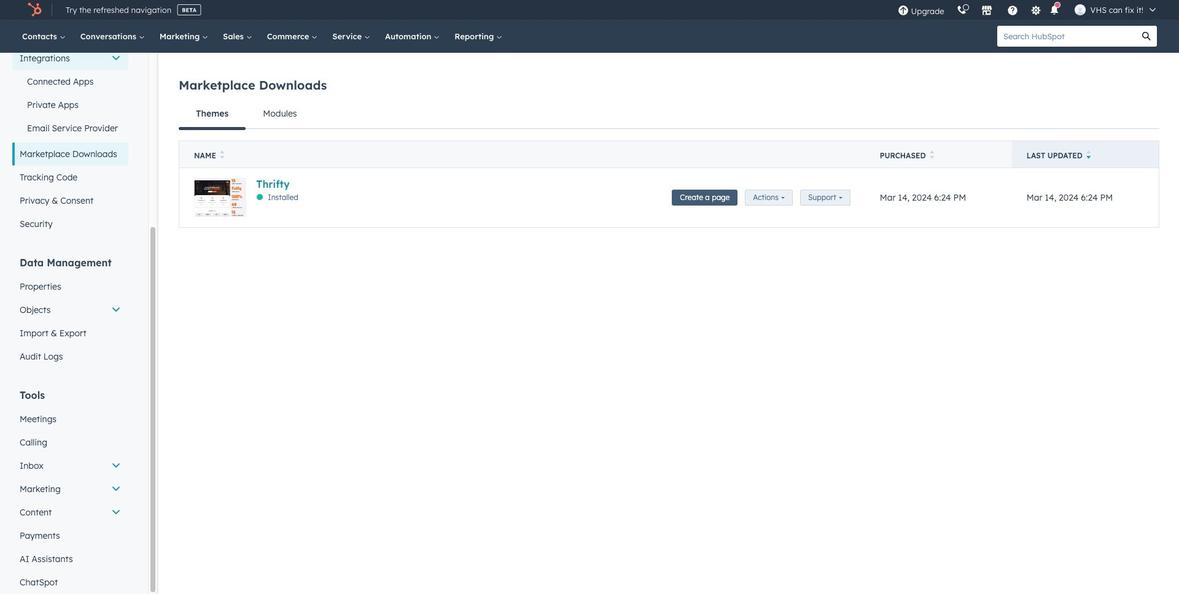 Task type: vqa. For each thing, say whether or not it's contained in the screenshot.
Users
no



Task type: describe. For each thing, give the bounding box(es) containing it.
Search HubSpot search field
[[998, 26, 1137, 47]]

jer mill image
[[1075, 4, 1086, 15]]

descending sort. press to sort ascending. element
[[1087, 151, 1091, 161]]

tools element
[[12, 389, 128, 595]]



Task type: locate. For each thing, give the bounding box(es) containing it.
data management element
[[12, 256, 128, 369]]

1 horizontal spatial press to sort. element
[[930, 151, 934, 161]]

press to sort. image
[[220, 151, 224, 159]]

menu
[[892, 0, 1165, 20]]

descending sort. press to sort ascending. image
[[1087, 151, 1091, 159]]

1 press to sort. element from the left
[[220, 151, 224, 161]]

press to sort. image
[[930, 151, 934, 159]]

0 horizontal spatial press to sort. element
[[220, 151, 224, 161]]

marketplaces image
[[981, 6, 992, 17]]

press to sort. element
[[220, 151, 224, 161], [930, 151, 934, 161]]

2 press to sort. element from the left
[[930, 151, 934, 161]]



